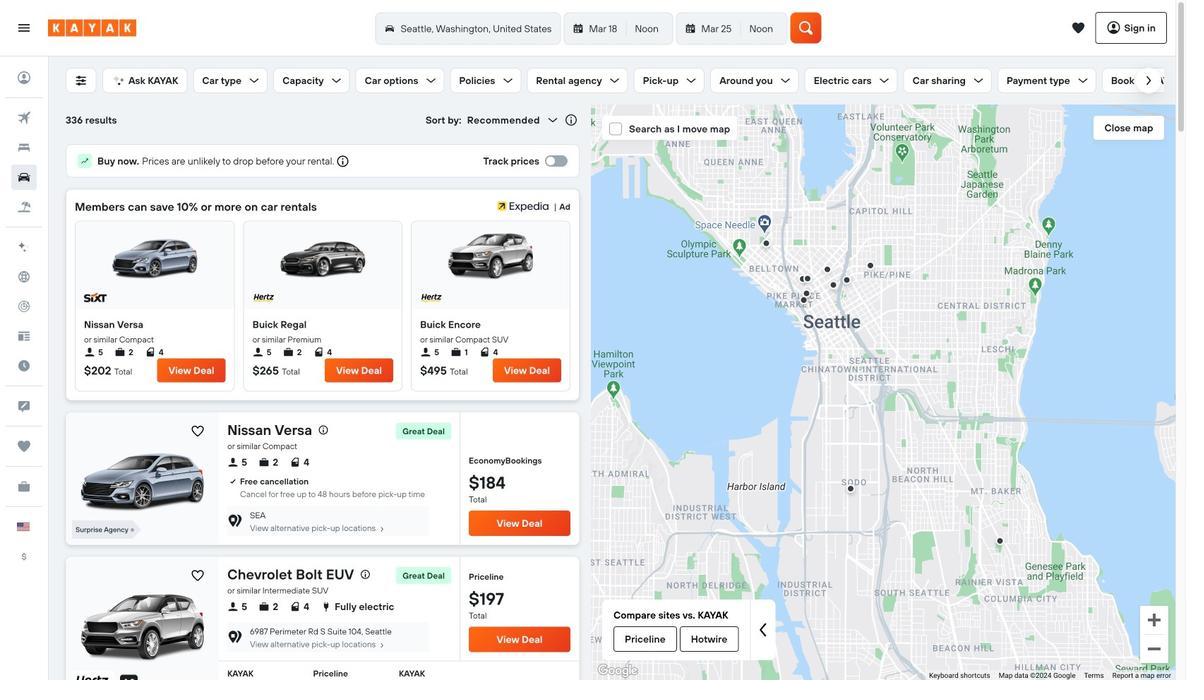 Task type: locate. For each thing, give the bounding box(es) containing it.
0 horizontal spatial hertz logo image
[[253, 292, 275, 303]]

nissan versa car image
[[113, 227, 197, 284]]

trips image
[[11, 434, 37, 459]]

map region
[[591, 105, 1176, 680]]

1 hertz logo image from the left
[[253, 292, 275, 303]]

expedia logo image
[[495, 201, 551, 212]]

list for buick encore car image at the left top of the page
[[420, 346, 562, 358]]

hertz logo image
[[253, 292, 275, 303], [420, 292, 443, 303]]

None search field
[[374, 12, 791, 45]]

list for buick regal car image
[[253, 346, 393, 358]]

track a flight image
[[11, 294, 37, 319]]

search for cars image
[[11, 165, 37, 190]]

hertz logo image for buick encore car image at the left top of the page
[[420, 292, 443, 303]]

search for packages image
[[11, 194, 37, 220]]

1 horizontal spatial hertz logo image
[[420, 292, 443, 303]]

2 hertz logo image from the left
[[420, 292, 443, 303]]

None field
[[426, 105, 563, 136], [219, 661, 579, 680], [426, 105, 563, 136], [219, 661, 579, 680]]

sixtrentacar logo image
[[84, 292, 107, 303]]

kayak for business new image
[[11, 474, 37, 499]]

go to explore image
[[11, 264, 37, 290]]

search for flights image
[[11, 105, 37, 131]]

list for nissan versa car image
[[84, 346, 226, 358]]

list
[[84, 346, 226, 358], [253, 346, 393, 358], [420, 346, 562, 358], [227, 452, 309, 472], [227, 597, 394, 617]]

car rental brand will be revealed after booking image
[[133, 521, 141, 539]]

hertz logo image for buick regal car image
[[253, 292, 275, 303]]



Task type: describe. For each thing, give the bounding box(es) containing it.
buick encore car image
[[449, 227, 533, 284]]

car rental brand will be revealed after booking element
[[72, 521, 141, 539]]

sign in image
[[11, 65, 37, 90]]

united states (english) image
[[17, 523, 30, 531]]

go to our blog image
[[11, 323, 37, 349]]

navigation menu image
[[17, 21, 31, 35]]

search for hotels image
[[11, 135, 37, 160]]

buick regal car image
[[281, 227, 365, 284]]

vehicle type: intermediate suv - chevrolet bolt euv or similar image
[[81, 585, 204, 667]]

car agency: hertz image
[[73, 673, 110, 680]]

vehicle type: compact - nissan versa or similar image
[[81, 436, 204, 518]]

submit feedback about our site image
[[11, 393, 37, 419]]

find out the best time to travel image
[[11, 353, 37, 379]]

hide compare buttons image
[[753, 619, 774, 641]]

google image
[[595, 662, 641, 680]]



Task type: vqa. For each thing, say whether or not it's contained in the screenshot.
Map region
yes



